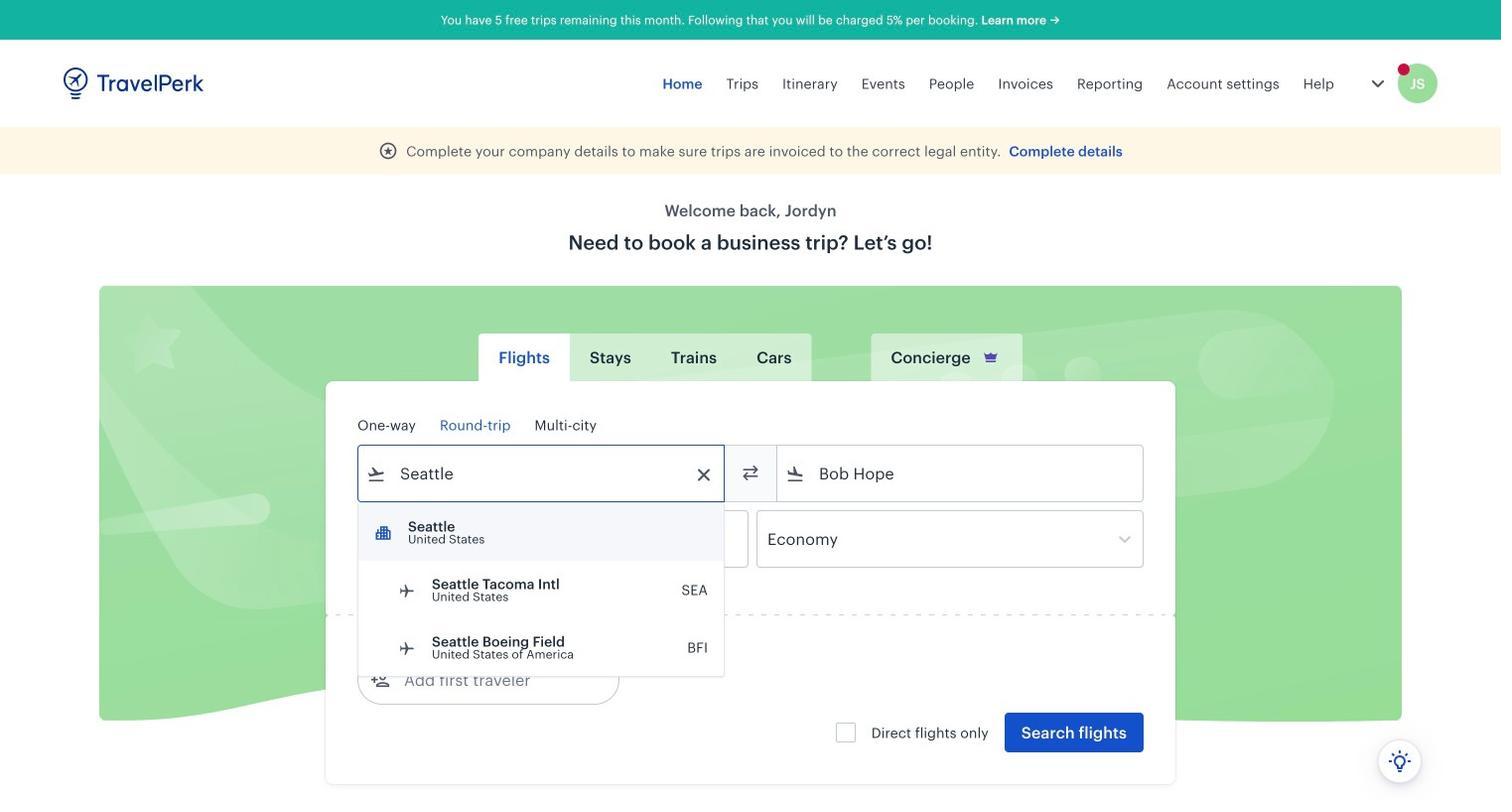 Task type: vqa. For each thing, say whether or not it's contained in the screenshot.
Add first traveler SEARCH BOX
yes



Task type: describe. For each thing, give the bounding box(es) containing it.
Return text field
[[504, 511, 607, 567]]

From search field
[[386, 458, 698, 489]]



Task type: locate. For each thing, give the bounding box(es) containing it.
To search field
[[805, 458, 1117, 489]]

Add first traveler search field
[[390, 664, 597, 696]]

Depart text field
[[386, 511, 489, 567]]



